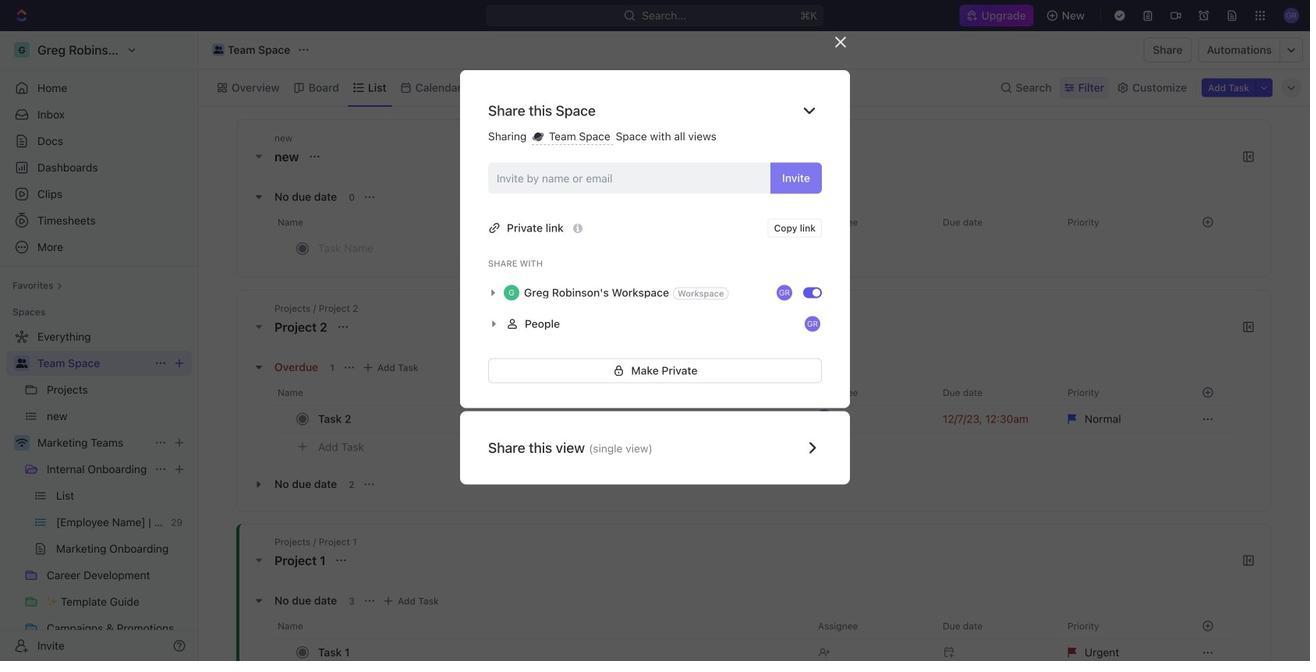 Task type: vqa. For each thing, say whether or not it's contained in the screenshot.
space, , ELEMENT
no



Task type: describe. For each thing, give the bounding box(es) containing it.
tree inside sidebar navigation
[[6, 324, 192, 661]]

sidebar navigation
[[0, 31, 199, 661]]

user group image inside tree
[[16, 359, 28, 368]]

wifi image
[[16, 438, 28, 448]]



Task type: locate. For each thing, give the bounding box(es) containing it.
1 horizontal spatial user group image
[[214, 46, 223, 54]]

user group image
[[214, 46, 223, 54], [16, 359, 28, 368]]

Invite by name or email text field
[[497, 167, 764, 190]]

0 vertical spatial user group image
[[214, 46, 223, 54]]

1 vertical spatial user group image
[[16, 359, 28, 368]]

0 horizontal spatial user group image
[[16, 359, 28, 368]]

tree
[[6, 324, 192, 661]]

Task Name text field
[[318, 236, 774, 261]]



